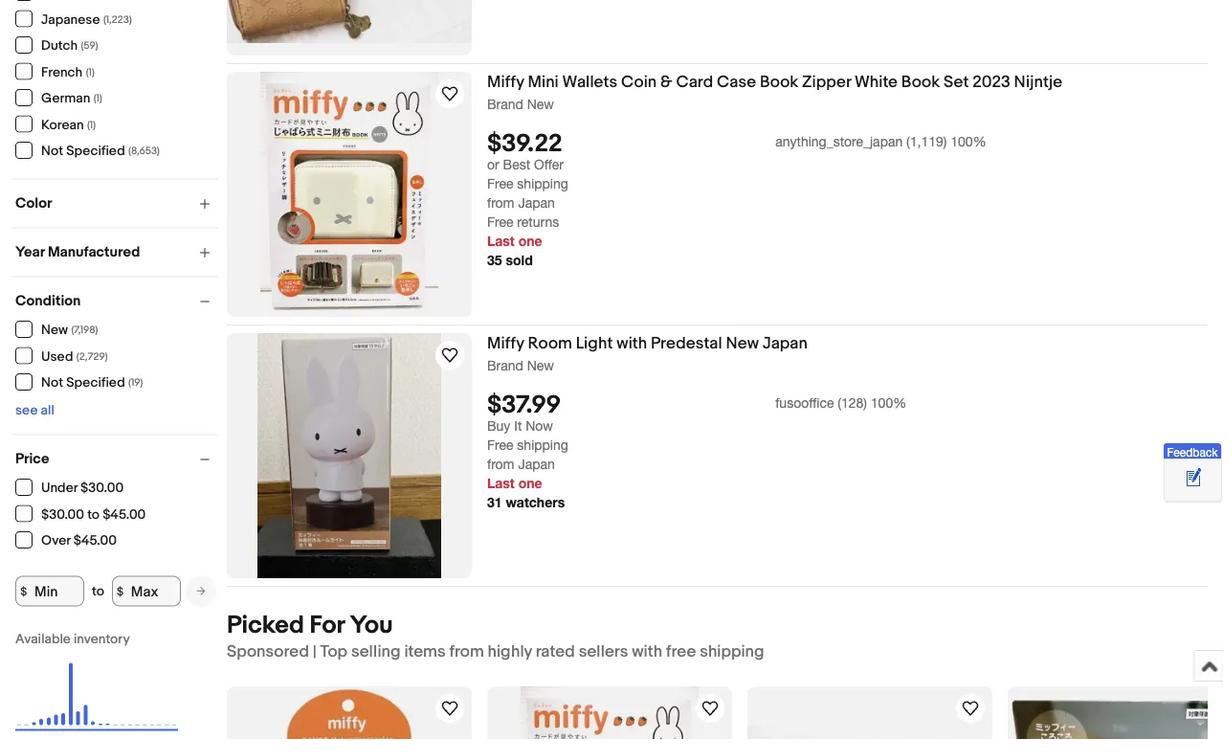 Task type: describe. For each thing, give the bounding box(es) containing it.
with inside the picked for you sponsored | top selling items from highly rated sellers with free shipping
[[632, 642, 663, 662]]

brand inside miffy mini wallets coin & card case book zipper white book set 2023 nijntje brand new
[[487, 96, 524, 112]]

not specified (8,653)
[[41, 143, 160, 159]]

(19)
[[128, 377, 143, 389]]

dutch (59)
[[41, 38, 98, 54]]

nijntje
[[1015, 72, 1063, 92]]

miffy mini wallets brown coin case liniere sep magazine's appendix japan image
[[227, 0, 472, 43]]

now
[[526, 418, 553, 434]]

wallets
[[563, 72, 618, 92]]

fusooffice (128) 100% buy it now free shipping from japan last one 31 watchers
[[487, 395, 907, 511]]

miffy room light with predestal new japan heading
[[487, 333, 808, 353]]

not for not specified (8,653)
[[41, 143, 63, 159]]

it
[[514, 418, 522, 434]]

(1,223)
[[103, 13, 132, 26]]

all
[[41, 403, 54, 419]]

$45.00 inside "link"
[[103, 507, 146, 523]]

(128)
[[838, 395, 867, 410]]

condition button
[[15, 293, 218, 310]]

last inside the fusooffice (128) 100% buy it now free shipping from japan last one 31 watchers
[[487, 476, 515, 491]]

case
[[717, 72, 757, 92]]

year manufactured
[[15, 244, 140, 261]]

1 vertical spatial to
[[92, 583, 104, 599]]

shipping for offer
[[517, 176, 569, 192]]

(1) for french
[[86, 66, 95, 79]]

new right the predestal
[[726, 333, 759, 353]]

available
[[15, 631, 71, 648]]

watch miffy room light with predestal new japan image
[[439, 344, 462, 367]]

buy
[[487, 418, 511, 434]]

new (7,198)
[[41, 322, 98, 338]]

japan for fusooffice (128) 100% buy it now free shipping from japan last one 31 watchers
[[518, 456, 555, 472]]

top
[[320, 642, 348, 662]]

japanese
[[41, 11, 100, 28]]

2 book from the left
[[902, 72, 940, 92]]

over $45.00
[[41, 533, 117, 549]]

japanese (1,223)
[[41, 11, 132, 28]]

miffy purse wallet faux leather pockets zipper small pouch dick bruna nijntje image
[[748, 726, 993, 739]]

100% for fusooffice (128) 100% buy it now free shipping from japan last one 31 watchers
[[871, 395, 907, 410]]

specified for not specified (8,653)
[[66, 143, 125, 159]]

white
[[855, 72, 898, 92]]

last inside the anything_store_japan (1,119) 100% or best offer free shipping from japan free returns last one 35 sold
[[487, 233, 515, 249]]

1 book from the left
[[760, 72, 799, 92]]

mini
[[528, 72, 559, 92]]

watchers
[[506, 495, 565, 511]]

with inside "miffy room light with predestal new japan brand new"
[[617, 333, 648, 353]]

coin
[[621, 72, 657, 92]]

price
[[15, 451, 49, 468]]

returns
[[517, 214, 559, 230]]

2 free from the top
[[487, 214, 514, 230]]

japan for anything_store_japan (1,119) 100% or best offer free shipping from japan free returns last one 35 sold
[[518, 195, 555, 211]]

watch miffy purse wallet faux leather pockets zipper small pouch dick bruna nijntje image
[[959, 697, 982, 720]]

$39.22
[[487, 129, 563, 159]]

japan miffy bangs clip rabbit mascot ears hair bang 2 pcs accessory decoration image
[[236, 687, 463, 739]]

french
[[41, 64, 83, 80]]

fusooffice
[[776, 395, 834, 410]]

miffy mini wallets coin & card case book zipper white book set 2023 nijntje image for watch miffy mini wallets coin & card case book zipper white book set 2023 nijntje image
[[521, 687, 699, 739]]

see
[[15, 403, 38, 419]]

set
[[944, 72, 969, 92]]

price button
[[15, 451, 218, 468]]

$30.00 to $45.00 link
[[15, 505, 147, 523]]

(2,729)
[[76, 350, 108, 363]]

dutch
[[41, 38, 78, 54]]

watch miffy mini wallets coin & card case book zipper white book set 2023 nijntje image
[[439, 82, 462, 105]]

over $45.00 link
[[15, 531, 118, 549]]

graph of available inventory between $0 and $1000+ image
[[15, 631, 178, 739]]

35
[[487, 252, 502, 268]]

year manufactured button
[[15, 244, 218, 261]]

under $30.00
[[41, 480, 124, 496]]

card
[[676, 72, 714, 92]]

1 vertical spatial $45.00
[[73, 533, 117, 549]]

sellers
[[579, 642, 628, 662]]

|
[[313, 642, 317, 662]]

japan inside "miffy room light with predestal new japan brand new"
[[763, 333, 808, 353]]

from for anything_store_japan
[[487, 195, 515, 211]]

sold
[[506, 252, 533, 268]]

see all
[[15, 403, 54, 419]]

korean
[[41, 117, 84, 133]]

(59)
[[81, 40, 98, 52]]

miffy room light with predestal new japan image
[[258, 333, 441, 578]]

manufactured
[[48, 244, 140, 261]]

feedback
[[1168, 445, 1219, 459]]

sponsored
[[227, 642, 309, 662]]

color
[[15, 195, 52, 212]]

1 vertical spatial $30.00
[[41, 507, 84, 523]]

(7,198)
[[71, 324, 98, 337]]

you
[[350, 610, 393, 640]]

not specified (19)
[[41, 375, 143, 391]]

or
[[487, 157, 500, 173]]

miffy room light with predestal new japan brand new
[[487, 333, 808, 373]]

new inside miffy mini wallets coin & card case book zipper white book set 2023 nijntje brand new
[[527, 96, 554, 112]]



Task type: vqa. For each thing, say whether or not it's contained in the screenshot.


Task type: locate. For each thing, give the bounding box(es) containing it.
1 vertical spatial from
[[487, 456, 515, 472]]

selling
[[351, 642, 401, 662]]

0 vertical spatial brand
[[487, 96, 524, 112]]

1 vertical spatial last
[[487, 476, 515, 491]]

miffy mini wallets coin & card case book zipper white book set 2023 nijntje heading
[[487, 72, 1063, 92]]

one inside the anything_store_japan (1,119) 100% or best offer free shipping from japan free returns last one 35 sold
[[519, 233, 543, 249]]

shipping right the free at the right bottom of the page
[[700, 642, 765, 662]]

(1) inside german (1)
[[94, 92, 102, 105]]

one up the watchers
[[519, 476, 543, 491]]

miffy for $37.99
[[487, 333, 524, 353]]

to inside "link"
[[87, 507, 100, 523]]

1 horizontal spatial book
[[902, 72, 940, 92]]

(1) up not specified (8,653)
[[87, 119, 96, 131]]

miffy inside miffy mini wallets coin & card case book zipper white book set 2023 nijntje brand new
[[487, 72, 524, 92]]

(1) for korean
[[87, 119, 96, 131]]

one down returns
[[519, 233, 543, 249]]

brand inside "miffy room light with predestal new japan brand new"
[[487, 357, 524, 373]]

for
[[310, 610, 345, 640]]

japan inside the anything_store_japan (1,119) 100% or best offer free shipping from japan free returns last one 35 sold
[[518, 195, 555, 211]]

not down korean
[[41, 143, 63, 159]]

2 brand from the top
[[487, 357, 524, 373]]

1 vertical spatial miffy mini wallets coin & card case book zipper white book set 2023 nijntje image
[[521, 687, 699, 739]]

new down "mini" in the top left of the page
[[527, 96, 554, 112]]

0 vertical spatial (1)
[[86, 66, 95, 79]]

over
[[41, 533, 70, 549]]

0 horizontal spatial miffy mini wallets coin & card case book zipper white book set 2023 nijntje image
[[260, 72, 439, 317]]

$30.00 to $45.00
[[41, 507, 146, 523]]

1 vertical spatial free
[[487, 214, 514, 230]]

miffy mini wallets coin & card case book zipper white book set 2023 nijntje image for watch miffy mini wallets coin & card case book zipper white book set 2023 nijntje icon
[[260, 72, 439, 317]]

(1) inside korean (1)
[[87, 119, 96, 131]]

specified down korean (1)
[[66, 143, 125, 159]]

free down the or
[[487, 176, 514, 192]]

0 vertical spatial free
[[487, 176, 514, 192]]

1 last from the top
[[487, 233, 515, 249]]

$30.00 up $30.00 to $45.00 on the left of page
[[81, 480, 124, 496]]

1 vertical spatial japan
[[763, 333, 808, 353]]

1 horizontal spatial miffy mini wallets coin & card case book zipper white book set 2023 nijntje image
[[521, 687, 699, 739]]

$45.00
[[103, 507, 146, 523], [73, 533, 117, 549]]

japan
[[518, 195, 555, 211], [763, 333, 808, 353], [518, 456, 555, 472]]

used (2,729)
[[41, 349, 108, 365]]

$ for maximum value in $ text box
[[117, 584, 124, 598]]

room
[[528, 333, 573, 353]]

(1) right german at the top of the page
[[94, 92, 102, 105]]

0 horizontal spatial 100%
[[871, 395, 907, 410]]

last up 31
[[487, 476, 515, 491]]

under $30.00 link
[[15, 479, 125, 496]]

new down room
[[527, 357, 554, 373]]

light
[[576, 333, 613, 353]]

from inside the fusooffice (128) 100% buy it now free shipping from japan last one 31 watchers
[[487, 456, 515, 472]]

Maximum Value in $ text field
[[112, 576, 181, 607]]

german (1)
[[41, 90, 102, 107]]

100% inside the anything_store_japan (1,119) 100% or best offer free shipping from japan free returns last one 35 sold
[[951, 133, 987, 149]]

2 vertical spatial (1)
[[87, 119, 96, 131]]

&
[[661, 72, 673, 92]]

0 vertical spatial $45.00
[[103, 507, 146, 523]]

0 horizontal spatial $
[[20, 584, 27, 598]]

from down the or
[[487, 195, 515, 211]]

100% inside the fusooffice (128) 100% buy it now free shipping from japan last one 31 watchers
[[871, 395, 907, 410]]

1 not from the top
[[41, 143, 63, 159]]

shipping inside the anything_store_japan (1,119) 100% or best offer free shipping from japan free returns last one 35 sold
[[517, 176, 569, 192]]

miffy mini wallets coin & card case book zipper white book set 2023 nijntje image
[[260, 72, 439, 317], [521, 687, 699, 739]]

anything_store_japan
[[776, 133, 903, 149]]

condition
[[15, 293, 81, 310]]

free inside the fusooffice (128) 100% buy it now free shipping from japan last one 31 watchers
[[487, 437, 514, 453]]

specified for not specified (19)
[[66, 375, 125, 391]]

one
[[519, 233, 543, 249], [519, 476, 543, 491]]

miffy for $39.22
[[487, 72, 524, 92]]

new up used
[[41, 322, 68, 338]]

to
[[87, 507, 100, 523], [92, 583, 104, 599]]

(8,653)
[[128, 145, 160, 158]]

miffy mini wallets coin & card case book zipper white book set 2023 nijntje brand new
[[487, 72, 1063, 112]]

german
[[41, 90, 90, 107]]

miffy
[[487, 72, 524, 92], [487, 333, 524, 353]]

year
[[15, 244, 45, 261]]

free left returns
[[487, 214, 514, 230]]

1 vertical spatial one
[[519, 476, 543, 491]]

$45.00 down $30.00 to $45.00 on the left of page
[[73, 533, 117, 549]]

color button
[[15, 195, 218, 212]]

free
[[666, 642, 696, 662]]

0 vertical spatial from
[[487, 195, 515, 211]]

anything_store_japan (1,119) 100% or best offer free shipping from japan free returns last one 35 sold
[[487, 133, 987, 268]]

specified
[[66, 143, 125, 159], [66, 375, 125, 391]]

free down buy
[[487, 437, 514, 453]]

from down buy
[[487, 456, 515, 472]]

miffy left room
[[487, 333, 524, 353]]

2 vertical spatial japan
[[518, 456, 555, 472]]

2 one from the top
[[519, 476, 543, 491]]

to down under $30.00
[[87, 507, 100, 523]]

2 specified from the top
[[66, 375, 125, 391]]

1 horizontal spatial $
[[117, 584, 124, 598]]

0 vertical spatial with
[[617, 333, 648, 353]]

available inventory
[[15, 631, 130, 648]]

last
[[487, 233, 515, 249], [487, 476, 515, 491]]

book right case
[[760, 72, 799, 92]]

0 vertical spatial shipping
[[517, 176, 569, 192]]

1 vertical spatial specified
[[66, 375, 125, 391]]

book left set
[[902, 72, 940, 92]]

see all button
[[15, 403, 54, 419]]

1 vertical spatial brand
[[487, 357, 524, 373]]

$ up the available
[[20, 584, 27, 598]]

0 vertical spatial miffy
[[487, 72, 524, 92]]

1 vertical spatial 100%
[[871, 395, 907, 410]]

highly
[[488, 642, 532, 662]]

from for picked
[[450, 642, 484, 662]]

miffy inside "miffy room light with predestal new japan brand new"
[[487, 333, 524, 353]]

0 vertical spatial $30.00
[[81, 480, 124, 496]]

items
[[404, 642, 446, 662]]

from right the items
[[450, 642, 484, 662]]

(1,119)
[[907, 133, 947, 149]]

from inside the picked for you sponsored | top selling items from highly rated sellers with free shipping
[[450, 642, 484, 662]]

3 free from the top
[[487, 437, 514, 453]]

2 not from the top
[[41, 375, 63, 391]]

(1)
[[86, 66, 95, 79], [94, 92, 102, 105], [87, 119, 96, 131]]

1 one from the top
[[519, 233, 543, 249]]

(1) for german
[[94, 92, 102, 105]]

$45.00 down under $30.00
[[103, 507, 146, 523]]

(1) down (59)
[[86, 66, 95, 79]]

shipping down now
[[517, 437, 569, 453]]

french (1)
[[41, 64, 95, 80]]

$ for minimum value in $ text field
[[20, 584, 27, 598]]

not down used
[[41, 375, 63, 391]]

brand up $37.99 at the bottom of page
[[487, 357, 524, 373]]

shipping
[[517, 176, 569, 192], [517, 437, 569, 453], [700, 642, 765, 662]]

free
[[487, 176, 514, 192], [487, 214, 514, 230], [487, 437, 514, 453]]

2 last from the top
[[487, 476, 515, 491]]

watch miffy mini wallets coin & card case book zipper white book set 2023 nijntje image
[[699, 697, 722, 720]]

one inside the fusooffice (128) 100% buy it now free shipping from japan last one 31 watchers
[[519, 476, 543, 491]]

Minimum Value in $ text field
[[15, 576, 84, 607]]

japan up the watchers
[[518, 456, 555, 472]]

under
[[41, 480, 78, 496]]

0 vertical spatial japan
[[518, 195, 555, 211]]

japan inside the fusooffice (128) 100% buy it now free shipping from japan last one 31 watchers
[[518, 456, 555, 472]]

watch japan miffy bangs clip rabbit mascot ears hair bang 2 pcs accessory decoration image
[[439, 697, 462, 720]]

100% right (1,119)
[[951, 133, 987, 149]]

(1) inside french (1)
[[86, 66, 95, 79]]

$ up inventory
[[117, 584, 124, 598]]

2 vertical spatial shipping
[[700, 642, 765, 662]]

used
[[41, 349, 73, 365]]

1 specified from the top
[[66, 143, 125, 159]]

japan up returns
[[518, 195, 555, 211]]

2 vertical spatial from
[[450, 642, 484, 662]]

zipper
[[802, 72, 851, 92]]

offer
[[534, 157, 564, 173]]

$30.00 up over $45.00 link
[[41, 507, 84, 523]]

100% right (128)
[[871, 395, 907, 410]]

0 vertical spatial not
[[41, 143, 63, 159]]

2 vertical spatial free
[[487, 437, 514, 453]]

1 vertical spatial shipping
[[517, 437, 569, 453]]

1 vertical spatial with
[[632, 642, 663, 662]]

2023
[[973, 72, 1011, 92]]

predestal
[[651, 333, 722, 353]]

with right light
[[617, 333, 648, 353]]

free for fusooffice (128) 100% buy it now free shipping from japan last one 31 watchers
[[487, 437, 514, 453]]

miffy mini wallets coin & card case book zipper white book set 2023 nijntje link
[[487, 72, 1208, 95]]

rated
[[536, 642, 575, 662]]

0 vertical spatial miffy mini wallets coin & card case book zipper white book set 2023 nijntje image
[[260, 72, 439, 317]]

1 brand from the top
[[487, 96, 524, 112]]

0 vertical spatial one
[[519, 233, 543, 249]]

1 vertical spatial not
[[41, 375, 63, 391]]

picked
[[227, 610, 304, 640]]

shipping for now
[[517, 437, 569, 453]]

0 vertical spatial to
[[87, 507, 100, 523]]

free for anything_store_japan (1,119) 100% or best offer free shipping from japan free returns last one 35 sold
[[487, 176, 514, 192]]

with left the free at the right bottom of the page
[[632, 642, 663, 662]]

brand up $39.22 on the top of the page
[[487, 96, 524, 112]]

1 free from the top
[[487, 176, 514, 192]]

from for fusooffice
[[487, 456, 515, 472]]

inventory
[[74, 631, 130, 648]]

shipping down offer
[[517, 176, 569, 192]]

last up 35
[[487, 233, 515, 249]]

100%
[[951, 133, 987, 149], [871, 395, 907, 410]]

1 miffy from the top
[[487, 72, 524, 92]]

from inside the anything_store_japan (1,119) 100% or best offer free shipping from japan free returns last one 35 sold
[[487, 195, 515, 211]]

0 vertical spatial 100%
[[951, 133, 987, 149]]

brand
[[487, 96, 524, 112], [487, 357, 524, 373]]

new
[[527, 96, 554, 112], [41, 322, 68, 338], [726, 333, 759, 353], [527, 357, 554, 373]]

1 $ from the left
[[20, 584, 27, 598]]

best
[[503, 157, 531, 173]]

$30.00
[[81, 480, 124, 496], [41, 507, 84, 523]]

miffy room light with predestal new japan link
[[487, 333, 1208, 357]]

2 miffy from the top
[[487, 333, 524, 353]]

specified down (2,729)
[[66, 375, 125, 391]]

picked for you sponsored | top selling items from highly rated sellers with free shipping
[[227, 610, 765, 662]]

31
[[487, 495, 502, 511]]

korean (1)
[[41, 117, 96, 133]]

not for not specified (19)
[[41, 375, 63, 391]]

$37.99
[[487, 391, 561, 421]]

miffy corocoro sensor light night lamp moon kawaii taito nijntje from japan image
[[1008, 687, 1224, 739]]

1 vertical spatial (1)
[[94, 92, 102, 105]]

shipping inside the fusooffice (128) 100% buy it now free shipping from japan last one 31 watchers
[[517, 437, 569, 453]]

book
[[760, 72, 799, 92], [902, 72, 940, 92]]

miffy left "mini" in the top left of the page
[[487, 72, 524, 92]]

1 horizontal spatial 100%
[[951, 133, 987, 149]]

shipping inside the picked for you sponsored | top selling items from highly rated sellers with free shipping
[[700, 642, 765, 662]]

100% for anything_store_japan (1,119) 100% or best offer free shipping from japan free returns last one 35 sold
[[951, 133, 987, 149]]

japan up fusooffice
[[763, 333, 808, 353]]

to right minimum value in $ text field
[[92, 583, 104, 599]]

$
[[20, 584, 27, 598], [117, 584, 124, 598]]

1 vertical spatial miffy
[[487, 333, 524, 353]]

from
[[487, 195, 515, 211], [487, 456, 515, 472], [450, 642, 484, 662]]

0 vertical spatial specified
[[66, 143, 125, 159]]

0 vertical spatial last
[[487, 233, 515, 249]]

0 horizontal spatial book
[[760, 72, 799, 92]]

2 $ from the left
[[117, 584, 124, 598]]



